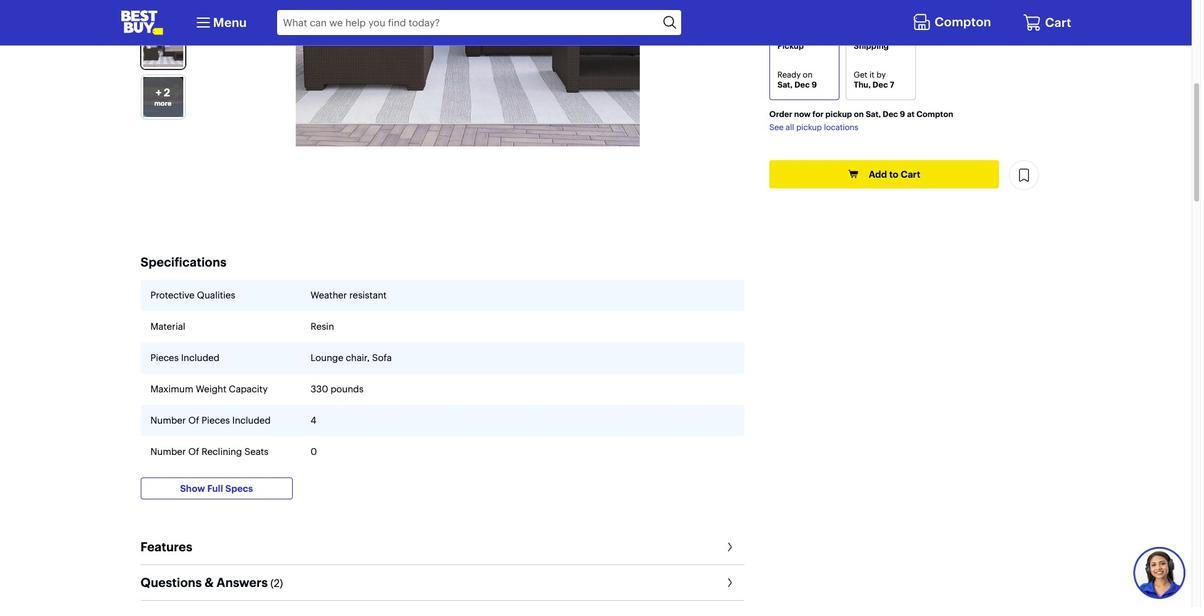 Task type: locate. For each thing, give the bounding box(es) containing it.
sat, inside the ready on sat, dec 9
[[778, 79, 793, 89]]

1 horizontal spatial on
[[854, 109, 864, 119]]

1 vertical spatial sat,
[[866, 109, 881, 119]]

0 vertical spatial included
[[181, 352, 220, 364]]

1 vertical spatial compton
[[917, 109, 954, 119]]

1 vertical spatial of
[[188, 446, 199, 458]]

sat, up order
[[778, 79, 793, 89]]

cart
[[1045, 14, 1072, 30], [901, 168, 921, 180]]

sat, down thu,
[[866, 109, 881, 119]]

number
[[150, 414, 186, 426], [150, 446, 186, 458]]

at
[[907, 109, 915, 119]]

menu button
[[193, 13, 247, 33]]

)
[[280, 576, 283, 590]]

protective qualities
[[150, 289, 235, 301]]

1 vertical spatial number
[[150, 446, 186, 458]]

2 of from the top
[[188, 446, 199, 458]]

1 vertical spatial 2
[[274, 576, 280, 590]]

features
[[140, 539, 192, 555]]

shipping
[[854, 41, 889, 51]]

0 vertical spatial pieces
[[150, 352, 179, 364]]

1 vertical spatial 9
[[900, 109, 905, 119]]

save image
[[1017, 168, 1032, 183]]

9 left at
[[900, 109, 905, 119]]

dec up now
[[795, 79, 810, 89]]

1 vertical spatial included
[[232, 414, 271, 426]]

questions & answers ( 2 )
[[140, 575, 283, 590]]

2
[[164, 86, 170, 99], [274, 576, 280, 590]]

pieces
[[150, 352, 179, 364], [202, 414, 230, 426]]

0 horizontal spatial 2
[[164, 86, 170, 99]]

alt view zoom 16. flash furniture - seneca outdoor rectangle contemporary resin 4 piece patio set - chocolate brown. image
[[296, 0, 640, 147], [143, 27, 183, 67]]

pickup down now
[[797, 122, 822, 132]]

of for reclining
[[188, 446, 199, 458]]

1 number from the top
[[150, 414, 186, 426]]

protective
[[150, 289, 195, 301]]

show full specs button
[[140, 478, 293, 499]]

capacity
[[229, 383, 268, 395]]

all
[[786, 122, 794, 132]]

0 horizontal spatial pieces
[[150, 352, 179, 364]]

0 vertical spatial 9
[[812, 79, 817, 89]]

on right ready
[[803, 69, 813, 79]]

included
[[181, 352, 220, 364], [232, 414, 271, 426]]

0 horizontal spatial cart
[[901, 168, 921, 180]]

cart inside button
[[901, 168, 921, 180]]

1 horizontal spatial pickup
[[826, 109, 852, 119]]

sat,
[[778, 79, 793, 89], [866, 109, 881, 119]]

number down the maximum at the bottom left of page
[[150, 414, 186, 426]]

2 number from the top
[[150, 446, 186, 458]]

it
[[870, 69, 875, 79]]

maximum
[[150, 383, 193, 395]]

included up maximum weight capacity
[[181, 352, 220, 364]]

cart right to
[[901, 168, 921, 180]]

for
[[813, 109, 824, 119]]

of
[[188, 414, 199, 426], [188, 446, 199, 458]]

answers
[[217, 575, 268, 590]]

compton inside order now for pickup on sat, dec 9 at compton see all pickup locations
[[917, 109, 954, 119]]

alt view zoom 15. flash furniture - seneca outdoor rectangle contemporary resin 4 piece patio set - chocolate brown. image
[[143, 0, 183, 17]]

0 horizontal spatial included
[[181, 352, 220, 364]]

resistant
[[349, 289, 387, 301]]

0 vertical spatial on
[[803, 69, 813, 79]]

lounge chair, sofa
[[311, 352, 392, 364]]

0 vertical spatial of
[[188, 414, 199, 426]]

9 right ready
[[812, 79, 817, 89]]

1 horizontal spatial sat,
[[866, 109, 881, 119]]

2 inside questions & answers ( 2 )
[[274, 576, 280, 590]]

2 right "answers"
[[274, 576, 280, 590]]

1 horizontal spatial 2
[[274, 576, 280, 590]]

9 inside order now for pickup on sat, dec 9 at compton see all pickup locations
[[900, 109, 905, 119]]

by
[[877, 69, 886, 79]]

pickup
[[778, 41, 804, 51]]

get
[[854, 69, 868, 79]]

1 vertical spatial on
[[854, 109, 864, 119]]

9 inside the ready on sat, dec 9
[[812, 79, 817, 89]]

1 vertical spatial cart
[[901, 168, 921, 180]]

0 horizontal spatial sat,
[[778, 79, 793, 89]]

number for number of pieces included
[[150, 414, 186, 426]]

pieces down the weight
[[202, 414, 230, 426]]

0 vertical spatial sat,
[[778, 79, 793, 89]]

specs
[[225, 482, 253, 494]]

pieces included
[[150, 352, 220, 364]]

show full specs
[[180, 482, 253, 494]]

9
[[812, 79, 817, 89], [900, 109, 905, 119]]

of down maximum weight capacity
[[188, 414, 199, 426]]

qualities
[[197, 289, 235, 301]]

now
[[794, 109, 811, 119]]

0 horizontal spatial on
[[803, 69, 813, 79]]

number up show
[[150, 446, 186, 458]]

number of pieces included
[[150, 414, 271, 426]]

0 vertical spatial 2
[[164, 86, 170, 99]]

0 horizontal spatial pickup
[[797, 122, 822, 132]]

of left reclining
[[188, 446, 199, 458]]

full
[[207, 482, 223, 494]]

0 horizontal spatial 9
[[812, 79, 817, 89]]

order now for pickup on sat, dec 9 at compton see all pickup locations
[[770, 109, 954, 132]]

1 horizontal spatial pieces
[[202, 414, 230, 426]]

2 right + at the left of the page
[[164, 86, 170, 99]]

compton
[[935, 13, 992, 29], [917, 109, 954, 119]]

order
[[770, 109, 793, 119]]

1 horizontal spatial 9
[[900, 109, 905, 119]]

0 vertical spatial cart
[[1045, 14, 1072, 30]]

1 of from the top
[[188, 414, 199, 426]]

weight
[[196, 383, 226, 395]]

alt view zoom 17. flash furniture - seneca outdoor rectangle contemporary resin 4 piece patio set - chocolate brown. image
[[143, 77, 183, 117]]

pickup
[[826, 109, 852, 119], [797, 122, 822, 132]]

pickup up the locations
[[826, 109, 852, 119]]

cart right the cart icon
[[1045, 14, 1072, 30]]

1 vertical spatial pickup
[[797, 122, 822, 132]]

0
[[311, 446, 317, 458]]

to
[[890, 168, 899, 180]]

dec left 7
[[873, 79, 888, 89]]

0 vertical spatial pickup
[[826, 109, 852, 119]]

pieces down material
[[150, 352, 179, 364]]

ready on sat, dec 9
[[778, 69, 817, 89]]

number of reclining seats
[[150, 446, 269, 458]]

on
[[803, 69, 813, 79], [854, 109, 864, 119]]

0 vertical spatial compton
[[935, 13, 992, 29]]

dec
[[795, 79, 810, 89], [873, 79, 888, 89], [883, 109, 898, 119]]

0 vertical spatial number
[[150, 414, 186, 426]]

1 horizontal spatial included
[[232, 414, 271, 426]]

locations
[[824, 122, 859, 132]]

dec left at
[[883, 109, 898, 119]]

number for number of reclining seats
[[150, 446, 186, 458]]

sofa
[[372, 352, 392, 364]]

on up the locations
[[854, 109, 864, 119]]

included down capacity
[[232, 414, 271, 426]]

Type to search. Navigate forward to hear suggestions text field
[[277, 10, 660, 35]]

compton button
[[913, 11, 995, 34]]



Task type: vqa. For each thing, say whether or not it's contained in the screenshot.
text field
no



Task type: describe. For each thing, give the bounding box(es) containing it.
dec inside order now for pickup on sat, dec 9 at compton see all pickup locations
[[883, 109, 898, 119]]

get it by thu, dec 7
[[854, 69, 895, 89]]

(
[[270, 576, 274, 590]]

weather resistant
[[311, 289, 387, 301]]

menu
[[213, 14, 247, 30]]

1 vertical spatial pieces
[[202, 414, 230, 426]]

1 horizontal spatial alt view zoom 16. flash furniture - seneca outdoor rectangle contemporary resin 4 piece patio set - chocolate brown. image
[[296, 0, 640, 147]]

lounge
[[311, 352, 343, 364]]

compton inside dropdown button
[[935, 13, 992, 29]]

7
[[890, 79, 895, 89]]

+
[[156, 86, 162, 99]]

resin
[[311, 321, 334, 332]]

weather
[[311, 289, 347, 301]]

see
[[770, 122, 784, 132]]

questions
[[140, 575, 202, 590]]

1 horizontal spatial cart
[[1045, 14, 1072, 30]]

330 pounds
[[311, 383, 364, 395]]

&
[[205, 575, 214, 590]]

more
[[154, 99, 172, 107]]

see all pickup locations button
[[770, 122, 859, 132]]

4
[[311, 414, 316, 426]]

sat, inside order now for pickup on sat, dec 9 at compton see all pickup locations
[[866, 109, 881, 119]]

chair,
[[346, 352, 370, 364]]

bestbuy.com image
[[120, 10, 163, 35]]

cart icon image
[[1023, 13, 1042, 32]]

pounds
[[331, 383, 364, 395]]

of for pieces
[[188, 414, 199, 426]]

features button
[[140, 530, 745, 565]]

on inside order now for pickup on sat, dec 9 at compton see all pickup locations
[[854, 109, 864, 119]]

cart link
[[1023, 13, 1072, 32]]

best buy help human beacon image
[[1133, 546, 1186, 599]]

thu,
[[854, 79, 871, 89]]

+ 2 more
[[154, 86, 172, 107]]

reclining
[[202, 446, 242, 458]]

seats
[[245, 446, 269, 458]]

material
[[150, 321, 185, 332]]

330
[[311, 383, 328, 395]]

0 horizontal spatial alt view zoom 16. flash furniture - seneca outdoor rectangle contemporary resin 4 piece patio set - chocolate brown. image
[[143, 27, 183, 67]]

add
[[869, 168, 887, 180]]

caret-right icon image
[[722, 540, 737, 555]]

add to cart button
[[770, 160, 1000, 189]]

maximum weight capacity
[[150, 383, 268, 395]]

dec inside get it by thu, dec 7
[[873, 79, 888, 89]]

show
[[180, 482, 205, 494]]

dec inside the ready on sat, dec 9
[[795, 79, 810, 89]]

2 inside "+ 2 more"
[[164, 86, 170, 99]]

add to cart
[[869, 168, 921, 180]]

on inside the ready on sat, dec 9
[[803, 69, 813, 79]]

ready
[[778, 69, 801, 79]]

specifications
[[140, 254, 227, 270]]



